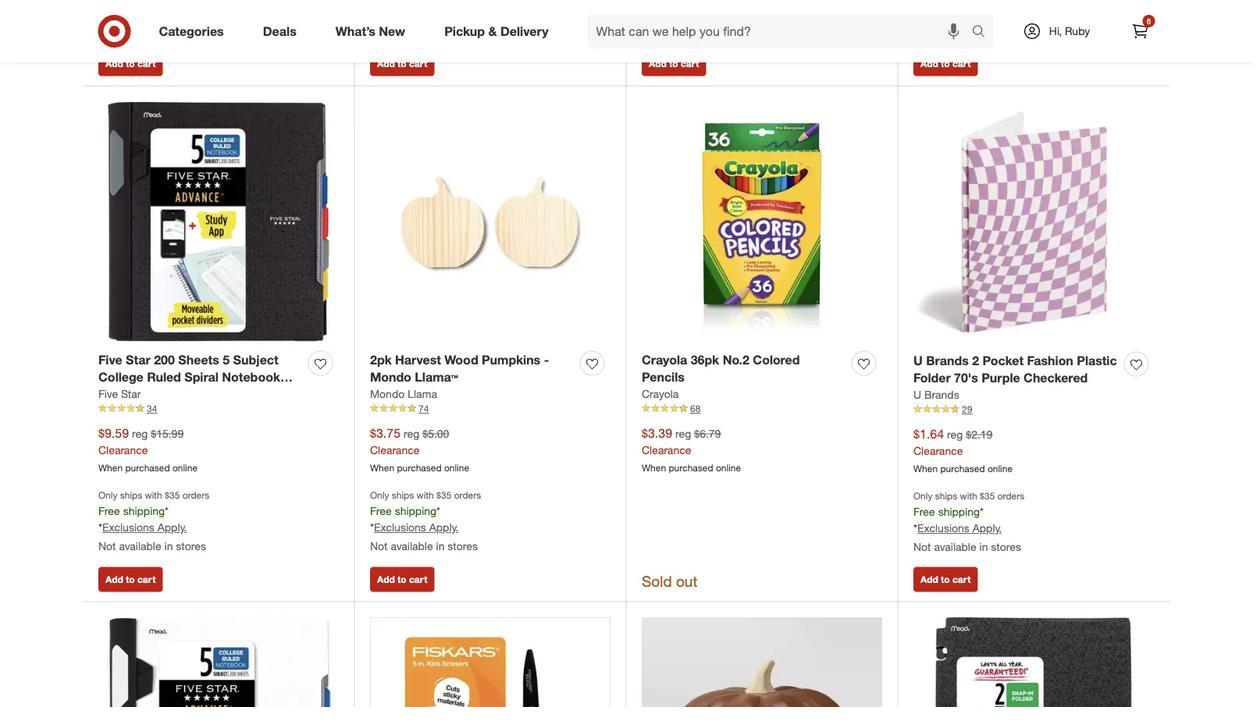 Task type: describe. For each thing, give the bounding box(es) containing it.
in for $1.64
[[980, 540, 989, 554]]

llama™
[[415, 370, 458, 385]]

categories link
[[146, 14, 244, 48]]

no.2
[[723, 352, 750, 367]]

only for $3.75
[[370, 490, 389, 501]]

34 link
[[98, 402, 339, 416]]

star for five star
[[121, 387, 141, 401]]

apply. for $3.75
[[429, 521, 459, 535]]

subject
[[233, 352, 279, 367]]

orders for $3.75
[[454, 490, 481, 501]]

available for 2pk harvest wood pumpkins - mondo llama™
[[391, 540, 433, 553]]

$3.75 reg $5.00 clearance when purchased online
[[370, 426, 470, 474]]

five star 200 sheets 5 subject college ruled spiral notebook with pocket dividers black link
[[98, 351, 302, 403]]

reg for $9.59
[[132, 427, 148, 441]]

lamar
[[1058, 8, 1089, 22]]

new
[[379, 23, 406, 39]]

south
[[1026, 8, 1055, 22]]

free for $9.59
[[98, 505, 120, 518]]

$5.00
[[423, 427, 449, 441]]

ships for $1.64
[[936, 490, 958, 502]]

notebook
[[222, 370, 280, 385]]

$35 for $9.59
[[165, 490, 180, 501]]

purple
[[982, 371, 1021, 386]]

clearance for $9.59
[[98, 444, 148, 457]]

at
[[980, 8, 989, 22]]

what's
[[336, 23, 376, 39]]

apply. for $9.59
[[158, 521, 187, 535]]

what's new link
[[322, 14, 425, 48]]

brands for u brands
[[925, 388, 960, 402]]

check inside button
[[642, 8, 674, 21]]

deals link
[[250, 14, 316, 48]]

2pk
[[370, 352, 392, 367]]

check nearby stores
[[642, 8, 743, 21]]

when for $1.64
[[914, 463, 938, 475]]

$9.59
[[98, 426, 129, 441]]

exclusions apply. link for $3.75
[[374, 521, 459, 535]]

stores for u brands 2 pocket fashion plastic folder 70's purple checkered
[[992, 540, 1022, 554]]

checkered
[[1024, 371, 1089, 386]]

6 link
[[1124, 14, 1158, 48]]

available for five star 200 sheets 5 subject college ruled spiral notebook with pocket dividers black
[[119, 540, 161, 553]]

purchased for $1.64
[[941, 463, 986, 475]]

dividers
[[172, 388, 220, 403]]

black
[[223, 388, 257, 403]]

with for $3.75
[[417, 490, 434, 501]]

mondo llama
[[370, 387, 437, 401]]

clearance for $1.64
[[914, 444, 964, 458]]

74 link
[[370, 402, 611, 416]]

68 link
[[642, 402, 883, 416]]

spiral
[[185, 370, 219, 385]]

shipping for $3.75
[[395, 505, 437, 518]]

&
[[489, 23, 497, 39]]

2
[[973, 353, 980, 368]]

out
[[676, 573, 698, 591]]

check inside not available at austin south lamar check nearby stores
[[914, 24, 946, 38]]

colored
[[753, 352, 800, 367]]

$35 for $3.75
[[437, 490, 452, 501]]

available inside not available at austin south lamar check nearby stores
[[935, 8, 977, 22]]

70's
[[955, 371, 979, 386]]

nearby inside button
[[677, 8, 710, 21]]

ships for $3.75
[[392, 490, 414, 501]]

6
[[1147, 16, 1152, 26]]

only for $9.59
[[98, 490, 118, 501]]

sold
[[642, 573, 672, 591]]

purchased for $9.59
[[125, 462, 170, 474]]

delivery
[[501, 23, 549, 39]]

sold out element
[[642, 571, 698, 592]]

2pk harvest wood pumpkins - mondo llama™ link
[[370, 351, 574, 387]]

five for five star 200 sheets 5 subject college ruled spiral notebook with pocket dividers black
[[98, 352, 122, 367]]

free for $1.64
[[914, 505, 936, 519]]

five star 200 sheets 5 subject college ruled spiral notebook with pocket dividers black
[[98, 352, 280, 403]]

when for $3.75
[[370, 462, 395, 474]]

hi,
[[1050, 24, 1063, 38]]

college
[[98, 370, 144, 385]]

pickup & delivery link
[[431, 14, 568, 48]]

sheets
[[178, 352, 219, 367]]

$9.59 reg $15.99 clearance when purchased online
[[98, 426, 198, 474]]

five star link
[[98, 387, 141, 402]]

online for $1.64
[[988, 463, 1013, 475]]

What can we help you find? suggestions appear below search field
[[587, 14, 976, 48]]

exclusions apply. link for $1.64
[[918, 522, 1002, 535]]

search button
[[965, 14, 1003, 52]]

austin
[[992, 8, 1023, 22]]

pickup
[[445, 23, 485, 39]]

with inside five star 200 sheets 5 subject college ruled spiral notebook with pocket dividers black
[[98, 388, 124, 403]]

online for $3.75
[[444, 462, 470, 474]]

not inside not available at austin south lamar check nearby stores
[[914, 8, 932, 22]]

only ships with $35 orders free shipping * * exclusions apply. not available in stores for $3.75
[[370, 490, 481, 553]]

what's new
[[336, 23, 406, 39]]

apply. for $1.64
[[973, 522, 1002, 535]]

ruby
[[1066, 24, 1091, 38]]

ships for $9.59
[[120, 490, 142, 501]]

200
[[154, 352, 175, 367]]

u brands
[[914, 388, 960, 402]]

exclusions apply. link for $9.59
[[102, 521, 187, 535]]

with for $9.59
[[145, 490, 162, 501]]

u brands 2 pocket fashion plastic folder 70's purple checkered link
[[914, 352, 1119, 387]]

34
[[147, 403, 157, 415]]

only ships with $35 orders free shipping * * exclusions apply. not available in stores for $1.64
[[914, 490, 1025, 554]]

in for $3.75
[[436, 540, 445, 553]]

free for $3.75
[[370, 505, 392, 518]]

five star
[[98, 387, 141, 401]]

mondo llama link
[[370, 387, 437, 402]]

in for $9.59
[[164, 540, 173, 553]]

stores for five star 200 sheets 5 subject college ruled spiral notebook with pocket dividers black
[[176, 540, 206, 553]]

orders for $1.64
[[998, 490, 1025, 502]]



Task type: vqa. For each thing, say whether or not it's contained in the screenshot.


Task type: locate. For each thing, give the bounding box(es) containing it.
ships down $1.64 reg $2.19 clearance when purchased online
[[936, 490, 958, 502]]

online down $15.99
[[173, 462, 198, 474]]

online inside $3.39 reg $6.79 clearance when purchased online
[[716, 462, 741, 474]]

1 u from the top
[[914, 353, 923, 368]]

0 horizontal spatial ships
[[120, 490, 142, 501]]

exclusions for $3.75
[[374, 521, 426, 535]]

stores inside not available at austin south lamar check nearby stores
[[985, 24, 1015, 38]]

1 crayola from the top
[[642, 352, 688, 367]]

available
[[935, 8, 977, 22], [119, 540, 161, 553], [391, 540, 433, 553], [935, 540, 977, 554]]

1 vertical spatial brands
[[925, 388, 960, 402]]

0 horizontal spatial only ships with $35 orders free shipping * * exclusions apply. not available in stores
[[98, 490, 210, 553]]

purchased down $2.19
[[941, 463, 986, 475]]

u
[[914, 353, 923, 368], [914, 388, 922, 402]]

hi, ruby
[[1050, 24, 1091, 38]]

1 horizontal spatial pocket
[[983, 353, 1024, 368]]

pocket down ruled
[[127, 388, 168, 403]]

$3.39
[[642, 426, 673, 441]]

$1.64 reg $2.19 clearance when purchased online
[[914, 427, 1013, 475]]

2 horizontal spatial only ships with $35 orders free shipping * * exclusions apply. not available in stores
[[914, 490, 1025, 554]]

u up folder
[[914, 353, 923, 368]]

fashion
[[1028, 353, 1074, 368]]

u inside u brands 2 pocket fashion plastic folder 70's purple checkered
[[914, 353, 923, 368]]

five star 2 pocket plastic folders snap in portfolio black image
[[914, 618, 1155, 708], [914, 618, 1155, 708]]

free down $3.75 reg $5.00 clearance when purchased online
[[370, 505, 392, 518]]

crayola inside crayola 36pk no.2 colored pencils
[[642, 352, 688, 367]]

only down $3.75 reg $5.00 clearance when purchased online
[[370, 490, 389, 501]]

when down "$3.39"
[[642, 462, 666, 474]]

2 horizontal spatial exclusions apply. link
[[918, 522, 1002, 535]]

0 horizontal spatial shipping
[[123, 505, 165, 518]]

crayola for crayola
[[642, 387, 679, 401]]

available for u brands 2 pocket fashion plastic folder 70's purple checkered
[[935, 540, 977, 554]]

2 horizontal spatial ships
[[936, 490, 958, 502]]

1 horizontal spatial check nearby stores button
[[914, 23, 1015, 39]]

mondo left llama
[[370, 387, 405, 401]]

five up college
[[98, 352, 122, 367]]

nearby
[[677, 8, 710, 21], [949, 24, 982, 38]]

1 horizontal spatial shipping
[[395, 505, 437, 518]]

0 vertical spatial mondo
[[370, 370, 412, 385]]

star for five star 200 sheets 5 subject college ruled spiral notebook with pocket dividers black
[[126, 352, 151, 367]]

only ships with $35 orders free shipping * * exclusions apply. not available in stores
[[98, 490, 210, 553], [370, 490, 481, 553], [914, 490, 1025, 554]]

crayola link
[[642, 387, 679, 402]]

$1.64
[[914, 427, 945, 442]]

online for $9.59
[[173, 462, 198, 474]]

$3.39 reg $6.79 clearance when purchased online
[[642, 426, 741, 474]]

0 vertical spatial check nearby stores button
[[642, 7, 743, 23]]

29 link
[[914, 403, 1155, 417]]

u for u brands
[[914, 388, 922, 402]]

0 horizontal spatial check
[[642, 8, 674, 21]]

purchased inside the $9.59 reg $15.99 clearance when purchased online
[[125, 462, 170, 474]]

add
[[105, 58, 123, 69], [377, 58, 395, 69], [649, 58, 667, 69], [921, 58, 939, 69], [105, 574, 123, 586], [377, 574, 395, 586], [921, 574, 939, 586]]

stores inside button
[[713, 8, 743, 21]]

2 horizontal spatial shipping
[[939, 505, 980, 519]]

folder
[[914, 371, 951, 386]]

only down the $9.59 reg $15.99 clearance when purchased online
[[98, 490, 118, 501]]

1 vertical spatial pocket
[[127, 388, 168, 403]]

0 horizontal spatial apply.
[[158, 521, 187, 535]]

2 crayola from the top
[[642, 387, 679, 401]]

1 horizontal spatial ships
[[392, 490, 414, 501]]

only ships with $35 orders free shipping * * exclusions apply. not available in stores down $3.75 reg $5.00 clearance when purchased online
[[370, 490, 481, 553]]

reg for $3.39
[[676, 427, 692, 441]]

when for $3.39
[[642, 462, 666, 474]]

crayola up pencils
[[642, 352, 688, 367]]

1 mondo from the top
[[370, 370, 412, 385]]

$35 down $3.75 reg $5.00 clearance when purchased online
[[437, 490, 452, 501]]

only ships with $35 orders free shipping * * exclusions apply. not available in stores down $1.64 reg $2.19 clearance when purchased online
[[914, 490, 1025, 554]]

brands up folder
[[927, 353, 969, 368]]

exclusions for $9.59
[[102, 521, 155, 535]]

ruled
[[147, 370, 181, 385]]

exclusions apply. link down the $9.59 reg $15.99 clearance when purchased online
[[102, 521, 187, 535]]

1 horizontal spatial free
[[370, 505, 392, 518]]

llama
[[408, 387, 437, 401]]

shipping down the $9.59 reg $15.99 clearance when purchased online
[[123, 505, 165, 518]]

pocket inside u brands 2 pocket fashion plastic folder 70's purple checkered
[[983, 353, 1024, 368]]

plastic
[[1077, 353, 1118, 368]]

orders for $9.59
[[183, 490, 210, 501]]

u for u brands 2 pocket fashion plastic folder 70's purple checkered
[[914, 353, 923, 368]]

1 horizontal spatial nearby
[[949, 24, 982, 38]]

ships down the $9.59 reg $15.99 clearance when purchased online
[[120, 490, 142, 501]]

not for 2pk harvest wood pumpkins - mondo llama™
[[370, 540, 388, 553]]

u down folder
[[914, 388, 922, 402]]

shipping down $1.64 reg $2.19 clearance when purchased online
[[939, 505, 980, 519]]

1 vertical spatial nearby
[[949, 24, 982, 38]]

1 five from the top
[[98, 352, 122, 367]]

2 horizontal spatial apply.
[[973, 522, 1002, 535]]

reg left $5.00
[[404, 427, 420, 441]]

clearance
[[98, 444, 148, 457], [370, 444, 420, 457], [642, 444, 692, 457], [914, 444, 964, 458]]

2 horizontal spatial in
[[980, 540, 989, 554]]

0 horizontal spatial free
[[98, 505, 120, 518]]

$35
[[165, 490, 180, 501], [437, 490, 452, 501], [980, 490, 996, 502]]

online down $2.19
[[988, 463, 1013, 475]]

1 horizontal spatial exclusions apply. link
[[374, 521, 459, 535]]

pumpkins
[[482, 352, 541, 367]]

brands for u brands 2 pocket fashion plastic folder 70's purple checkered
[[927, 353, 969, 368]]

clearance down $3.75
[[370, 444, 420, 457]]

reg left $2.19
[[948, 428, 963, 442]]

shipping
[[123, 505, 165, 518], [395, 505, 437, 518], [939, 505, 980, 519]]

1 horizontal spatial only
[[370, 490, 389, 501]]

categories
[[159, 23, 224, 39]]

online down $6.79
[[716, 462, 741, 474]]

pencils
[[642, 370, 685, 385]]

purchased for $3.75
[[397, 462, 442, 474]]

mondo down 2pk
[[370, 370, 412, 385]]

29
[[962, 404, 973, 416]]

when inside the $9.59 reg $15.99 clearance when purchased online
[[98, 462, 123, 474]]

$35 down the $9.59 reg $15.99 clearance when purchased online
[[165, 490, 180, 501]]

five star 300 sheets  5 subject college ruled spiral notebook with pocket dividers white image
[[98, 618, 339, 708], [98, 618, 339, 708]]

clearance inside $3.75 reg $5.00 clearance when purchased online
[[370, 444, 420, 457]]

0 horizontal spatial in
[[164, 540, 173, 553]]

2 five from the top
[[98, 387, 118, 401]]

with
[[98, 388, 124, 403], [145, 490, 162, 501], [417, 490, 434, 501], [961, 490, 978, 502]]

1 horizontal spatial exclusions
[[374, 521, 426, 535]]

u brands 2 pocket fashion plastic folder 70's purple checkered
[[914, 353, 1118, 386]]

only ships with $35 orders free shipping * * exclusions apply. not available in stores for $9.59
[[98, 490, 210, 553]]

2 u from the top
[[914, 388, 922, 402]]

reg right '$9.59'
[[132, 427, 148, 441]]

when down $3.75
[[370, 462, 395, 474]]

1 vertical spatial mondo
[[370, 387, 405, 401]]

0 vertical spatial check
[[642, 8, 674, 21]]

check nearby stores button
[[642, 7, 743, 23], [914, 23, 1015, 39]]

pickup & delivery
[[445, 23, 549, 39]]

crayola 36pk no.2 colored pencils image
[[642, 101, 883, 342], [642, 101, 883, 342]]

0 vertical spatial u
[[914, 353, 923, 368]]

orders down the $9.59 reg $15.99 clearance when purchased online
[[183, 490, 210, 501]]

ships down $3.75 reg $5.00 clearance when purchased online
[[392, 490, 414, 501]]

ships
[[120, 490, 142, 501], [392, 490, 414, 501], [936, 490, 958, 502]]

with down $1.64 reg $2.19 clearance when purchased online
[[961, 490, 978, 502]]

1 horizontal spatial in
[[436, 540, 445, 553]]

purchased inside $1.64 reg $2.19 clearance when purchased online
[[941, 463, 986, 475]]

1 horizontal spatial check
[[914, 24, 946, 38]]

0 vertical spatial brands
[[927, 353, 969, 368]]

online inside the $9.59 reg $15.99 clearance when purchased online
[[173, 462, 198, 474]]

0 vertical spatial star
[[126, 352, 151, 367]]

sold out
[[642, 573, 698, 591]]

when inside $3.39 reg $6.79 clearance when purchased online
[[642, 462, 666, 474]]

shipping down $3.75 reg $5.00 clearance when purchased online
[[395, 505, 437, 518]]

0 vertical spatial pocket
[[983, 353, 1024, 368]]

36pk
[[691, 352, 720, 367]]

wood
[[445, 352, 479, 367]]

$35 down $1.64 reg $2.19 clearance when purchased online
[[980, 490, 996, 502]]

brands inside u brands 2 pocket fashion plastic folder 70's purple checkered
[[927, 353, 969, 368]]

2 horizontal spatial free
[[914, 505, 936, 519]]

2pk harvest wood pumpkins - mondo llama™
[[370, 352, 549, 385]]

free down the $9.59 reg $15.99 clearance when purchased online
[[98, 505, 120, 518]]

68
[[691, 403, 701, 415]]

shipping for $1.64
[[939, 505, 980, 519]]

0 vertical spatial five
[[98, 352, 122, 367]]

1 horizontal spatial only ships with $35 orders free shipping * * exclusions apply. not available in stores
[[370, 490, 481, 553]]

five star 200 sheets 5 subject college ruled spiral notebook with pocket dividers black image
[[98, 101, 339, 342], [98, 101, 339, 342]]

star up college
[[126, 352, 151, 367]]

purchased down $5.00
[[397, 462, 442, 474]]

2 horizontal spatial $35
[[980, 490, 996, 502]]

apply.
[[158, 521, 187, 535], [429, 521, 459, 535], [973, 522, 1002, 535]]

five inside five star link
[[98, 387, 118, 401]]

purchased inside $3.75 reg $5.00 clearance when purchased online
[[397, 462, 442, 474]]

1 vertical spatial five
[[98, 387, 118, 401]]

clearance down "$3.39"
[[642, 444, 692, 457]]

to
[[126, 58, 135, 69], [398, 58, 407, 69], [670, 58, 679, 69], [941, 58, 950, 69], [126, 574, 135, 586], [398, 574, 407, 586], [941, 574, 950, 586]]

1 vertical spatial star
[[121, 387, 141, 401]]

online for $3.39
[[716, 462, 741, 474]]

with down the $9.59 reg $15.99 clearance when purchased online
[[145, 490, 162, 501]]

star inside five star 200 sheets 5 subject college ruled spiral notebook with pocket dividers black
[[126, 352, 151, 367]]

online inside $1.64 reg $2.19 clearance when purchased online
[[988, 463, 1013, 475]]

brands down folder
[[925, 388, 960, 402]]

5
[[223, 352, 230, 367]]

0 horizontal spatial $35
[[165, 490, 180, 501]]

2 mondo from the top
[[370, 387, 405, 401]]

when inside $3.75 reg $5.00 clearance when purchased online
[[370, 462, 395, 474]]

only
[[98, 490, 118, 501], [370, 490, 389, 501], [914, 490, 933, 502]]

clearance down $1.64
[[914, 444, 964, 458]]

reg inside $3.75 reg $5.00 clearance when purchased online
[[404, 427, 420, 441]]

pocket up purple on the right bottom
[[983, 353, 1024, 368]]

not available at austin south lamar check nearby stores
[[914, 8, 1089, 38]]

1 vertical spatial crayola
[[642, 387, 679, 401]]

$2.19
[[967, 428, 993, 442]]

mondo
[[370, 370, 412, 385], [370, 387, 405, 401]]

not for u brands 2 pocket fashion plastic folder 70's purple checkered
[[914, 540, 932, 554]]

crayola for crayola 36pk no.2 colored pencils
[[642, 352, 688, 367]]

online
[[173, 462, 198, 474], [444, 462, 470, 474], [716, 462, 741, 474], [988, 463, 1013, 475]]

2 horizontal spatial exclusions
[[918, 522, 970, 535]]

1 horizontal spatial $35
[[437, 490, 452, 501]]

with down $3.75 reg $5.00 clearance when purchased online
[[417, 490, 434, 501]]

0 horizontal spatial exclusions
[[102, 521, 155, 535]]

crayola 36pk no.2 colored pencils
[[642, 352, 800, 385]]

1 vertical spatial check nearby stores button
[[914, 23, 1015, 39]]

mondo inside 2pk harvest wood pumpkins - mondo llama™
[[370, 370, 412, 385]]

pocket inside five star 200 sheets 5 subject college ruled spiral notebook with pocket dividers black
[[127, 388, 168, 403]]

0 horizontal spatial exclusions apply. link
[[102, 521, 187, 535]]

pocket
[[983, 353, 1024, 368], [127, 388, 168, 403]]

$3.75
[[370, 426, 401, 441]]

five for five star
[[98, 387, 118, 401]]

search
[[965, 25, 1003, 40]]

exclusions apply. link
[[102, 521, 187, 535], [374, 521, 459, 535], [918, 522, 1002, 535]]

add to cart
[[105, 58, 156, 69], [377, 58, 428, 69], [649, 58, 699, 69], [921, 58, 971, 69], [105, 574, 156, 586], [377, 574, 428, 586], [921, 574, 971, 586]]

2pk harvest wood pumpkins - mondo llama™ image
[[370, 101, 611, 342], [370, 101, 611, 342]]

0 horizontal spatial orders
[[183, 490, 210, 501]]

orders
[[183, 490, 210, 501], [454, 490, 481, 501], [998, 490, 1025, 502]]

with for $1.64
[[961, 490, 978, 502]]

1 horizontal spatial orders
[[454, 490, 481, 501]]

online inside $3.75 reg $5.00 clearance when purchased online
[[444, 462, 470, 474]]

u brands 2 pocket fashion plastic folder 70's purple checkered image
[[914, 101, 1155, 343], [914, 101, 1155, 343]]

$35 for $1.64
[[980, 490, 996, 502]]

fiskars 5" non-stick deco point kids' scissors rainbow image
[[370, 618, 611, 708], [370, 618, 611, 708]]

exclusions apply. link down $3.75 reg $5.00 clearance when purchased online
[[374, 521, 459, 535]]

0 vertical spatial nearby
[[677, 8, 710, 21]]

purchased for $3.39
[[669, 462, 714, 474]]

stores
[[713, 8, 743, 21], [985, 24, 1015, 38], [176, 540, 206, 553], [448, 540, 478, 553], [992, 540, 1022, 554]]

crayola 36pk no.2 colored pencils link
[[642, 351, 846, 387]]

stores for 2pk harvest wood pumpkins - mondo llama™
[[448, 540, 478, 553]]

clearance for $3.75
[[370, 444, 420, 457]]

five
[[98, 352, 122, 367], [98, 387, 118, 401]]

five down college
[[98, 387, 118, 401]]

purchased down $15.99
[[125, 462, 170, 474]]

2 horizontal spatial orders
[[998, 490, 1025, 502]]

not
[[914, 8, 932, 22], [98, 540, 116, 553], [370, 540, 388, 553], [914, 540, 932, 554]]

u brands link
[[914, 387, 960, 403]]

free down $1.64 reg $2.19 clearance when purchased online
[[914, 505, 936, 519]]

reg
[[132, 427, 148, 441], [404, 427, 420, 441], [676, 427, 692, 441], [948, 428, 963, 442]]

crayola
[[642, 352, 688, 367], [642, 387, 679, 401]]

ceramic pumpkin rust - threshold™ image
[[642, 618, 883, 708], [642, 618, 883, 708]]

orders down $1.64 reg $2.19 clearance when purchased online
[[998, 490, 1025, 502]]

purchased down $6.79
[[669, 462, 714, 474]]

0 horizontal spatial only
[[98, 490, 118, 501]]

five inside five star 200 sheets 5 subject college ruled spiral notebook with pocket dividers black
[[98, 352, 122, 367]]

star
[[126, 352, 151, 367], [121, 387, 141, 401]]

when down $1.64
[[914, 463, 938, 475]]

clearance inside the $9.59 reg $15.99 clearance when purchased online
[[98, 444, 148, 457]]

harvest
[[395, 352, 441, 367]]

cart
[[137, 58, 156, 69], [409, 58, 428, 69], [681, 58, 699, 69], [953, 58, 971, 69], [137, 574, 156, 586], [409, 574, 428, 586], [953, 574, 971, 586]]

0 horizontal spatial nearby
[[677, 8, 710, 21]]

1 horizontal spatial apply.
[[429, 521, 459, 535]]

when down '$9.59'
[[98, 462, 123, 474]]

deals
[[263, 23, 297, 39]]

exclusions apply. link down $1.64 reg $2.19 clearance when purchased online
[[918, 522, 1002, 535]]

$15.99
[[151, 427, 184, 441]]

0 horizontal spatial check nearby stores button
[[642, 7, 743, 23]]

clearance down '$9.59'
[[98, 444, 148, 457]]

74
[[419, 403, 429, 415]]

exclusions for $1.64
[[918, 522, 970, 535]]

star down college
[[121, 387, 141, 401]]

online down $5.00
[[444, 462, 470, 474]]

clearance inside $3.39 reg $6.79 clearance when purchased online
[[642, 444, 692, 457]]

not for five star 200 sheets 5 subject college ruled spiral notebook with pocket dividers black
[[98, 540, 116, 553]]

check
[[642, 8, 674, 21], [914, 24, 946, 38]]

0 horizontal spatial pocket
[[127, 388, 168, 403]]

0 vertical spatial crayola
[[642, 352, 688, 367]]

when inside $1.64 reg $2.19 clearance when purchased online
[[914, 463, 938, 475]]

clearance for $3.39
[[642, 444, 692, 457]]

1 vertical spatial u
[[914, 388, 922, 402]]

purchased
[[125, 462, 170, 474], [397, 462, 442, 474], [669, 462, 714, 474], [941, 463, 986, 475]]

1 vertical spatial check
[[914, 24, 946, 38]]

2 horizontal spatial only
[[914, 490, 933, 502]]

only ships with $35 orders free shipping * * exclusions apply. not available in stores down the $9.59 reg $15.99 clearance when purchased online
[[98, 490, 210, 553]]

-
[[544, 352, 549, 367]]

reg inside $1.64 reg $2.19 clearance when purchased online
[[948, 428, 963, 442]]

purchased inside $3.39 reg $6.79 clearance when purchased online
[[669, 462, 714, 474]]

only down $1.64 reg $2.19 clearance when purchased online
[[914, 490, 933, 502]]

reg for $3.75
[[404, 427, 420, 441]]

with down college
[[98, 388, 124, 403]]

crayola down pencils
[[642, 387, 679, 401]]

reg inside $3.39 reg $6.79 clearance when purchased online
[[676, 427, 692, 441]]

reg inside the $9.59 reg $15.99 clearance when purchased online
[[132, 427, 148, 441]]

reg left $6.79
[[676, 427, 692, 441]]

when for $9.59
[[98, 462, 123, 474]]

nearby inside not available at austin south lamar check nearby stores
[[949, 24, 982, 38]]

shipping for $9.59
[[123, 505, 165, 518]]

reg for $1.64
[[948, 428, 963, 442]]

only for $1.64
[[914, 490, 933, 502]]

orders down $3.75 reg $5.00 clearance when purchased online
[[454, 490, 481, 501]]

clearance inside $1.64 reg $2.19 clearance when purchased online
[[914, 444, 964, 458]]

free
[[98, 505, 120, 518], [370, 505, 392, 518], [914, 505, 936, 519]]

$6.79
[[695, 427, 721, 441]]



